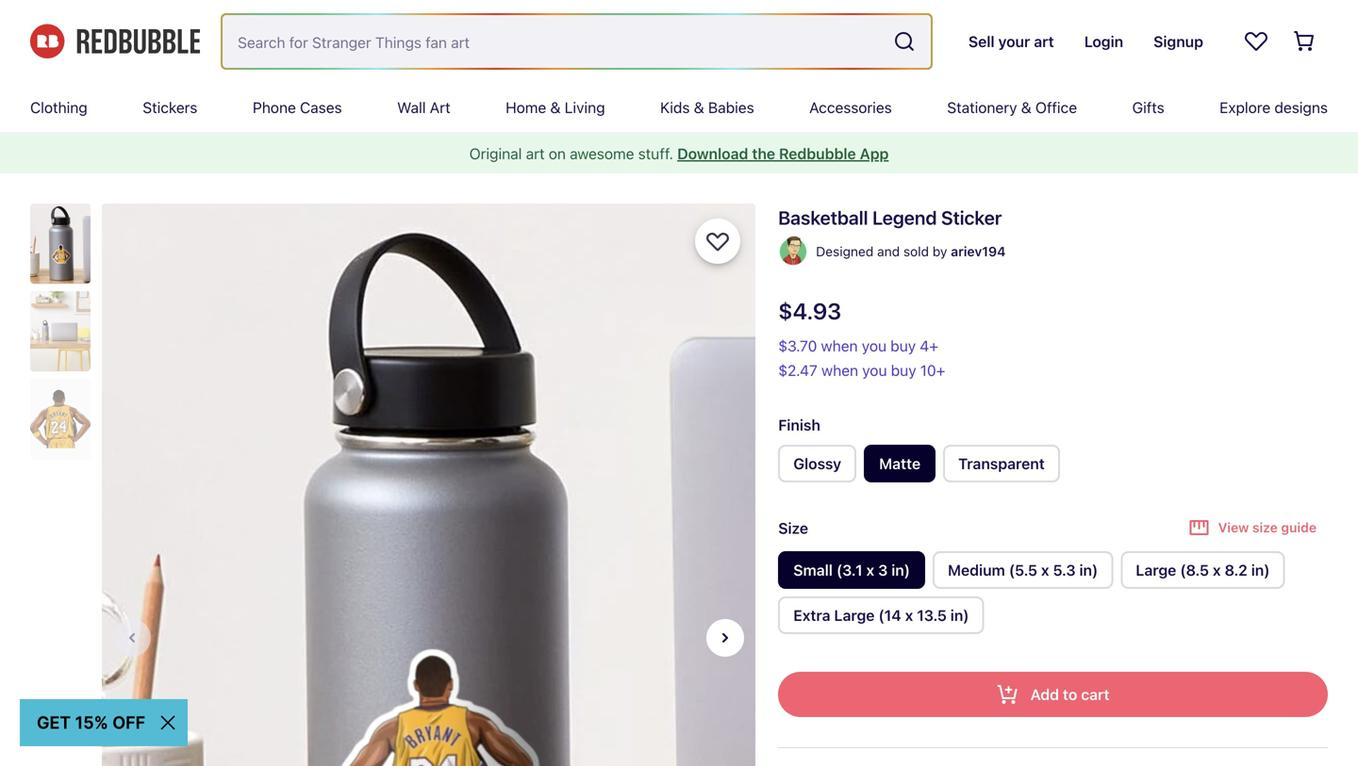 Task type: locate. For each thing, give the bounding box(es) containing it.
clothing
[[30, 99, 87, 117]]

size option group
[[778, 552, 1328, 642]]

$4.93
[[778, 298, 842, 325]]

when right $3.70
[[821, 337, 858, 355]]

$3.70
[[778, 337, 817, 355]]

3 & from the left
[[1021, 99, 1032, 117]]

None field
[[223, 15, 931, 68]]

2 & from the left
[[694, 99, 704, 117]]

buy left 4+
[[891, 337, 916, 355]]

designed and sold by ariev194
[[816, 244, 1006, 259]]

None radio
[[778, 445, 857, 483]]

1 horizontal spatial &
[[694, 99, 704, 117]]

Search term search field
[[223, 15, 886, 68]]

clothing link
[[30, 83, 87, 132]]

on
[[549, 145, 566, 163]]

app
[[860, 145, 889, 163]]

stuff.
[[638, 145, 673, 163]]

gifts link
[[1133, 83, 1165, 132]]

legend
[[873, 207, 937, 229]]

art
[[430, 99, 451, 117]]

menu bar
[[30, 83, 1328, 132]]

1 vertical spatial buy
[[891, 362, 917, 380]]

babies
[[708, 99, 754, 117]]

$2.47
[[778, 362, 818, 380]]

when right $2.47 at the right top
[[822, 362, 859, 380]]

none radio inside "finish" option group
[[778, 445, 857, 483]]

you left 4+
[[862, 337, 887, 355]]

designs
[[1275, 99, 1328, 117]]

you
[[862, 337, 887, 355], [862, 362, 887, 380]]

0 vertical spatial buy
[[891, 337, 916, 355]]

None radio
[[864, 445, 936, 483], [943, 445, 1060, 483], [778, 552, 925, 590], [933, 552, 1113, 590], [1121, 552, 1285, 590], [778, 597, 985, 635], [864, 445, 936, 483], [943, 445, 1060, 483], [778, 552, 925, 590], [933, 552, 1113, 590], [1121, 552, 1285, 590], [778, 597, 985, 635]]

designed
[[816, 244, 874, 259]]

when
[[821, 337, 858, 355], [822, 362, 859, 380]]

download
[[677, 145, 748, 163]]

explore designs link
[[1220, 83, 1328, 132]]

basketball
[[778, 207, 868, 229]]

redbubble logo image
[[30, 24, 200, 59]]

& left office
[[1021, 99, 1032, 117]]

buy left 10+
[[891, 362, 917, 380]]

sticker
[[941, 207, 1002, 229]]

wall art link
[[397, 83, 451, 132]]

explore designs
[[1220, 99, 1328, 117]]

0 horizontal spatial &
[[550, 99, 561, 117]]

wall art
[[397, 99, 451, 117]]

stationery & office link
[[947, 83, 1077, 132]]

kids
[[660, 99, 690, 117]]

accessories
[[810, 99, 892, 117]]

buy
[[891, 337, 916, 355], [891, 362, 917, 380]]

4+
[[920, 337, 939, 355]]

menu bar containing clothing
[[30, 83, 1328, 132]]

home & living
[[506, 99, 605, 117]]

original art on awesome stuff. download the redbubble app
[[469, 145, 889, 163]]

phone cases link
[[253, 83, 342, 132]]

image 1 of 3 group
[[102, 204, 756, 767]]

living
[[565, 99, 605, 117]]

& right kids
[[694, 99, 704, 117]]

& left the "living"
[[550, 99, 561, 117]]

you left 10+
[[862, 362, 887, 380]]

2 horizontal spatial &
[[1021, 99, 1032, 117]]

1 & from the left
[[550, 99, 561, 117]]

&
[[550, 99, 561, 117], [694, 99, 704, 117], [1021, 99, 1032, 117]]



Task type: describe. For each thing, give the bounding box(es) containing it.
0 vertical spatial you
[[862, 337, 887, 355]]

1 vertical spatial when
[[822, 362, 859, 380]]

gifts
[[1133, 99, 1165, 117]]

download the redbubble app link
[[677, 145, 889, 163]]

home
[[506, 99, 546, 117]]

$3.70 when you buy 4+ $2.47 when you buy 10+
[[778, 337, 946, 380]]

by
[[933, 244, 948, 259]]

1 vertical spatial you
[[862, 362, 887, 380]]

art
[[526, 145, 545, 163]]

the
[[752, 145, 775, 163]]

redbubble
[[779, 145, 856, 163]]

1 buy from the top
[[891, 337, 916, 355]]

2 buy from the top
[[891, 362, 917, 380]]

0 vertical spatial when
[[821, 337, 858, 355]]

& for kids
[[694, 99, 704, 117]]

size
[[778, 520, 809, 538]]

stickers link
[[143, 83, 198, 132]]

home & living link
[[506, 83, 605, 132]]

ariev194 link
[[951, 241, 1006, 263]]

ariev194
[[951, 244, 1006, 259]]

stationery & office
[[947, 99, 1077, 117]]

phone cases
[[253, 99, 342, 117]]

finish option group
[[778, 445, 1328, 491]]

& for stationery
[[1021, 99, 1032, 117]]

sold
[[904, 244, 929, 259]]

office
[[1036, 99, 1077, 117]]

cases
[[300, 99, 342, 117]]

stationery
[[947, 99, 1017, 117]]

and
[[877, 244, 900, 259]]

10+
[[921, 362, 946, 380]]

& for home
[[550, 99, 561, 117]]

explore
[[1220, 99, 1271, 117]]

basketball legend  sticker
[[778, 207, 1002, 229]]

phone
[[253, 99, 296, 117]]

kids & babies link
[[660, 83, 754, 132]]

stickers
[[143, 99, 198, 117]]

wall
[[397, 99, 426, 117]]

finish
[[778, 416, 821, 434]]

awesome
[[570, 145, 634, 163]]

kids & babies
[[660, 99, 754, 117]]

original
[[469, 145, 522, 163]]

accessories link
[[810, 83, 892, 132]]



Task type: vqa. For each thing, say whether or not it's contained in the screenshot.
the Explore designs
yes



